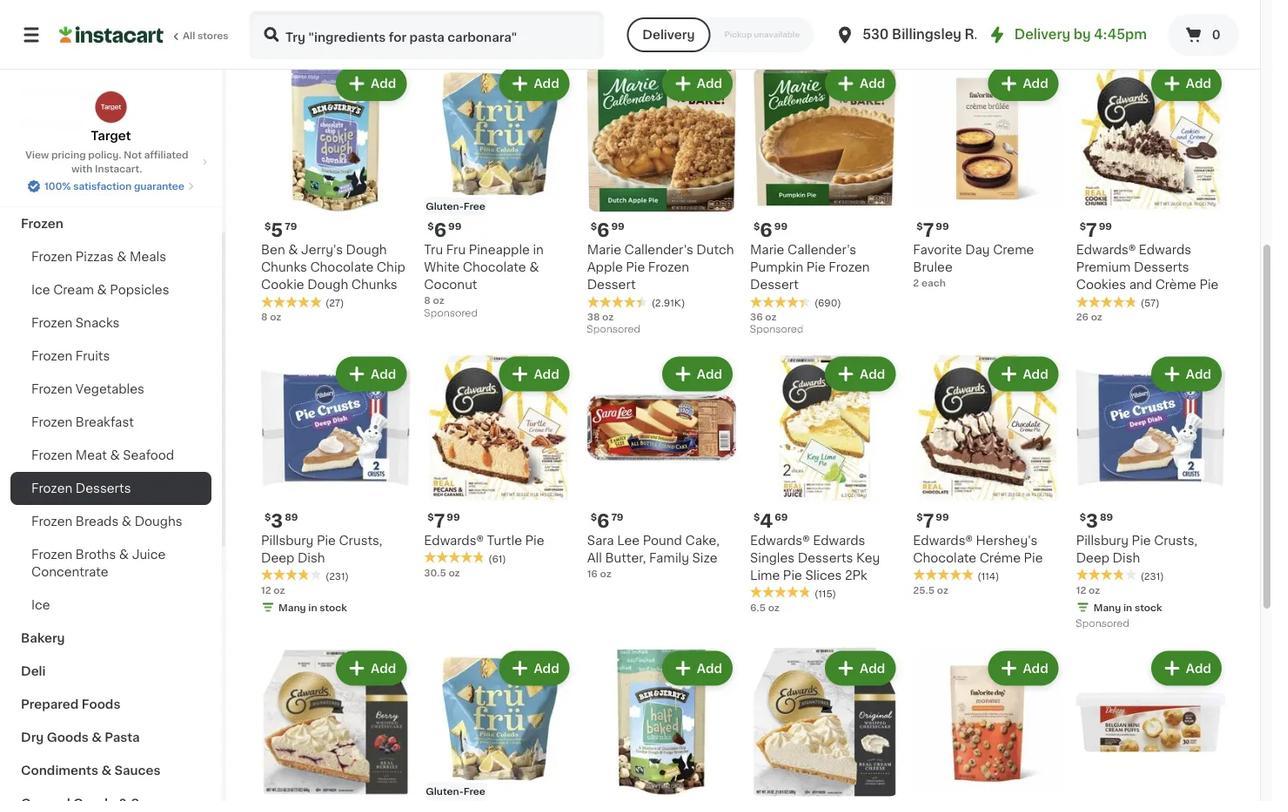 Task type: describe. For each thing, give the bounding box(es) containing it.
delivery by 4:45pm link
[[987, 24, 1148, 45]]

foods
[[82, 698, 121, 711]]

product group containing 4
[[751, 354, 900, 615]]

6 for tru fru pineapple in white chocolate & coconut
[[434, 221, 447, 240]]

delivery button
[[627, 17, 711, 52]]

2 pillsbury from the left
[[1077, 535, 1129, 547]]

policy.
[[88, 150, 121, 160]]

frozen breads & doughs
[[31, 515, 182, 528]]

brulee
[[914, 262, 953, 274]]

0 button
[[1169, 14, 1240, 56]]

2 deep from the left
[[1077, 552, 1110, 565]]

ice for ice cream & popsicles
[[31, 284, 50, 296]]

0 vertical spatial 38 oz
[[424, 37, 451, 47]]

stores
[[198, 31, 229, 40]]

edwards for 7
[[1140, 244, 1192, 257]]

& down frozen breakfast link
[[110, 449, 120, 461]]

frozen for frozen vegetables
[[31, 383, 72, 395]]

edwards® edwards premium desserts cookies and crème pie
[[1077, 244, 1219, 291]]

1 vertical spatial 8
[[261, 312, 268, 322]]

6 for marie callender's dutch apple pie frozen dessert
[[597, 221, 610, 240]]

2 x 2.67 oz
[[587, 37, 638, 47]]

1 vertical spatial (2.91k)
[[652, 298, 686, 308]]

(115)
[[815, 589, 837, 599]]

1 3 from the left
[[271, 512, 283, 530]]

sara lee pound cake, all butter, family size 16 oz
[[587, 535, 720, 579]]

530 billingsley road
[[863, 28, 1000, 41]]

99 for edwards® hershey's chocolate créme pie
[[936, 513, 950, 522]]

billingsley
[[893, 28, 962, 41]]

2 89 from the left
[[1101, 513, 1114, 522]]

1 horizontal spatial snacks
[[76, 317, 120, 329]]

1 89 from the left
[[285, 513, 298, 522]]

& inside ben & jerry's dough chunks chocolate chip cookie dough chunks
[[288, 244, 298, 257]]

& inside tru fru pineapple in white chocolate & coconut 8 oz
[[530, 262, 539, 274]]

2 dish from the left
[[1113, 552, 1141, 565]]

1 vertical spatial 38 oz
[[587, 312, 614, 322]]

créme
[[980, 552, 1021, 565]]

Search field
[[251, 12, 603, 57]]

frozen for frozen fruits
[[31, 350, 72, 362]]

0 horizontal spatial in
[[309, 603, 317, 613]]

edwards® turtle pie
[[424, 535, 545, 547]]

frozen broths & juice concentrate link
[[10, 538, 212, 589]]

pound
[[643, 535, 683, 547]]

all inside sara lee pound cake, all butter, family size 16 oz
[[587, 552, 602, 565]]

1 vertical spatial (690)
[[815, 298, 842, 308]]

pasta
[[105, 731, 140, 744]]

100% satisfaction guarantee
[[44, 182, 184, 191]]

530
[[863, 28, 889, 41]]

frozen for frozen broths & juice concentrate
[[31, 549, 72, 561]]

goods
[[47, 731, 89, 744]]

0 horizontal spatial 2
[[587, 37, 593, 47]]

& left pasta
[[92, 731, 102, 744]]

8 inside tru fru pineapple in white chocolate & coconut 8 oz
[[424, 296, 431, 306]]

delivery for delivery by 4:45pm
[[1015, 28, 1071, 41]]

edwards® edwards singles desserts key lime pie slices 2pk
[[751, 535, 881, 582]]

candy
[[83, 185, 124, 197]]

service type group
[[627, 17, 814, 52]]

cookies
[[1077, 279, 1127, 291]]

frozen pizzas & meals link
[[10, 240, 212, 273]]

frozen fruits
[[31, 350, 110, 362]]

doughs
[[135, 515, 182, 528]]

17.8 oz button
[[1077, 0, 1226, 33]]

ice link
[[10, 589, 212, 622]]

deli
[[21, 665, 46, 677]]

dry
[[21, 731, 44, 744]]

1 many from the left
[[279, 603, 306, 613]]

favorite day creme brulee 2 each
[[914, 244, 1035, 288]]

0 vertical spatial chunks
[[261, 262, 307, 274]]

0 vertical spatial (114)
[[652, 23, 674, 33]]

sauces
[[114, 764, 161, 777]]

sara
[[587, 535, 614, 547]]

99 for favorite day creme brulee
[[936, 222, 950, 232]]

$ 6 99 for marie callender's dutch apple pie frozen dessert
[[591, 221, 625, 240]]

(27)
[[326, 298, 344, 308]]

dairy
[[21, 85, 55, 98]]

530 billingsley road button
[[835, 10, 1000, 59]]

99 for marie callender's dutch apple pie frozen dessert
[[612, 222, 625, 232]]

pie inside edwards® edwards premium desserts cookies and crème pie
[[1200, 279, 1219, 291]]

bakery
[[21, 632, 65, 644]]

1 pillsbury pie crusts, deep dish from the left
[[261, 535, 383, 565]]

6.5
[[751, 603, 766, 613]]

dry goods & pasta link
[[10, 721, 212, 754]]

5
[[271, 221, 283, 240]]

condiments & sauces link
[[10, 754, 212, 787]]

1 12 oz from the left
[[261, 586, 285, 595]]

view pricing policy. not affiliated with instacart. link
[[14, 148, 208, 176]]

ice cream & popsicles
[[31, 284, 169, 296]]

marie for marie callender's pumpkin pie frozen dessert
[[751, 244, 785, 257]]

2 3 from the left
[[1087, 512, 1099, 530]]

2 12 from the left
[[1077, 586, 1087, 595]]

frozen breads & doughs link
[[10, 505, 212, 538]]

6.84 fl oz
[[914, 21, 959, 31]]

frozen vegetables link
[[10, 373, 212, 406]]

1 vertical spatial dough
[[308, 279, 349, 291]]

pricing
[[51, 150, 86, 160]]

1 (231) from the left
[[326, 572, 349, 581]]

produce
[[21, 52, 74, 64]]

pie inside marie callender's dutch apple pie frozen dessert
[[626, 262, 645, 274]]

tru fru pineapple in white chocolate & coconut 8 oz
[[424, 244, 544, 306]]

pie inside edwards® hershey's chocolate créme pie
[[1024, 552, 1044, 565]]

edwards for 4
[[813, 535, 866, 547]]

dry goods & pasta
[[21, 731, 140, 744]]

frozen vegetables
[[31, 383, 144, 395]]

2 $ 3 89 from the left
[[1080, 512, 1114, 530]]

frozen desserts link
[[10, 472, 212, 505]]

$ inside $ 6 79
[[591, 513, 597, 522]]

breakfast
[[76, 416, 134, 428]]

gluten- inside 'button'
[[426, 787, 464, 797]]

desserts for 7
[[1135, 262, 1190, 274]]

prepared
[[21, 698, 79, 711]]

frozen desserts
[[31, 482, 131, 495]]

6.5 oz
[[751, 603, 780, 613]]

frozen meat & seafood link
[[10, 439, 212, 472]]

frozen meat & seafood
[[31, 449, 174, 461]]

1 dish from the left
[[298, 552, 325, 565]]

2 horizontal spatial in
[[1124, 603, 1133, 613]]

and
[[1130, 279, 1153, 291]]

6.84 fl oz button
[[914, 0, 1063, 33]]

chip
[[377, 262, 406, 274]]

frozen inside marie callender's dutch apple pie frozen dessert
[[649, 262, 690, 274]]

99 for edwards® edwards premium desserts cookies and crème pie
[[1099, 222, 1113, 232]]

7 for edwards® hershey's chocolate créme pie
[[924, 512, 935, 530]]

meat & seafood link
[[10, 141, 212, 174]]

1 vertical spatial desserts
[[76, 482, 131, 495]]

broths
[[76, 549, 116, 561]]

& left meals in the top left of the page
[[117, 251, 127, 263]]

frozen pizzas & meals
[[31, 251, 166, 263]]

79 for 6
[[612, 513, 624, 522]]

$ 6 99 for marie callender's pumpkin pie frozen dessert
[[754, 221, 788, 240]]

frozen for frozen desserts
[[31, 482, 72, 495]]

79 for 5
[[285, 222, 297, 232]]

white
[[424, 262, 460, 274]]

pizzas
[[76, 251, 114, 263]]

1 free from the top
[[464, 202, 486, 212]]

turtle
[[487, 535, 522, 547]]

& left sauces on the bottom left of the page
[[101, 764, 111, 777]]

$ 6 79
[[591, 512, 624, 530]]

frozen broths & juice concentrate
[[31, 549, 166, 578]]

0 horizontal spatial seafood
[[69, 152, 122, 164]]

sponsored badge image for marie callender's dutch apple pie frozen dessert
[[587, 325, 640, 335]]

99 for marie callender's pumpkin pie frozen dessert
[[775, 222, 788, 232]]

free inside 'button'
[[464, 787, 486, 797]]

2 pillsbury pie crusts, deep dish from the left
[[1077, 535, 1198, 565]]

1 $ 3 89 from the left
[[265, 512, 298, 530]]

edwards® for edwards® turtle pie
[[424, 535, 484, 547]]

sponsored badge image for pillsbury pie crusts, deep dish
[[1077, 620, 1129, 630]]

1 12 from the left
[[261, 586, 271, 595]]

& down 'with'
[[69, 185, 80, 197]]

2 crusts, from the left
[[1155, 535, 1198, 547]]

1 horizontal spatial seafood
[[123, 449, 174, 461]]

each
[[922, 279, 946, 288]]

99 for tru fru pineapple in white chocolate & coconut
[[449, 222, 462, 232]]



Task type: vqa. For each thing, say whether or not it's contained in the screenshot.
first Noodle from the left
no



Task type: locate. For each thing, give the bounding box(es) containing it.
edwards® inside edwards® edwards singles desserts key lime pie slices 2pk
[[751, 535, 810, 547]]

1 horizontal spatial delivery
[[1015, 28, 1071, 41]]

3
[[271, 512, 283, 530], [1087, 512, 1099, 530]]

0 vertical spatial edwards
[[1140, 244, 1192, 257]]

1 horizontal spatial (231)
[[1141, 572, 1165, 581]]

favorite
[[914, 244, 963, 257]]

1 vertical spatial all
[[587, 552, 602, 565]]

79 inside $ 5 79
[[285, 222, 297, 232]]

edwards® up "25.5 oz"
[[914, 535, 973, 547]]

edwards up crème
[[1140, 244, 1192, 257]]

callender's up pumpkin
[[788, 244, 857, 257]]

& right view
[[56, 152, 66, 164]]

1 gluten-free from the top
[[426, 202, 486, 212]]

chunks
[[261, 262, 307, 274], [352, 279, 398, 291]]

$ inside $ 4 69
[[754, 513, 760, 522]]

coconut
[[424, 279, 478, 291]]

0 horizontal spatial delivery
[[643, 29, 695, 41]]

ice for ice
[[31, 599, 50, 611]]

69
[[775, 513, 788, 522]]

desserts for 4
[[798, 552, 854, 565]]

0 vertical spatial all
[[183, 31, 195, 40]]

key
[[857, 552, 881, 565]]

chocolate down jerry's
[[310, 262, 374, 274]]

all stores
[[183, 31, 229, 40]]

frozen right apple
[[649, 262, 690, 274]]

1 vertical spatial snacks
[[76, 317, 120, 329]]

1 horizontal spatial many in stock
[[1094, 603, 1163, 613]]

0 horizontal spatial 79
[[285, 222, 297, 232]]

marie up apple
[[587, 244, 622, 257]]

(57)
[[1141, 298, 1160, 308]]

meat up 100%
[[21, 152, 53, 164]]

edwards® inside edwards® hershey's chocolate créme pie
[[914, 535, 973, 547]]

affiliated
[[144, 150, 188, 160]]

0 vertical spatial meat
[[21, 152, 53, 164]]

meat
[[21, 152, 53, 164], [76, 449, 107, 461]]

oz inside tru fru pineapple in white chocolate & coconut 8 oz
[[433, 296, 445, 306]]

desserts up crème
[[1135, 262, 1190, 274]]

edwards® inside edwards® edwards premium desserts cookies and crème pie
[[1077, 244, 1137, 257]]

2 gluten- from the top
[[426, 787, 464, 797]]

callender's inside marie callender's pumpkin pie frozen dessert
[[788, 244, 857, 257]]

delivery for delivery
[[643, 29, 695, 41]]

& left eggs
[[58, 85, 68, 98]]

target
[[91, 130, 131, 142]]

oz inside button
[[948, 21, 959, 31]]

1 horizontal spatial pillsbury pie crusts, deep dish
[[1077, 535, 1198, 565]]

lee
[[617, 535, 640, 547]]

pineapple
[[469, 244, 530, 257]]

callender's for pie
[[625, 244, 694, 257]]

marie inside marie callender's dutch apple pie frozen dessert
[[587, 244, 622, 257]]

fru
[[446, 244, 466, 257]]

sponsored badge image for marie callender's pumpkin pie frozen dessert
[[751, 325, 803, 335]]

36
[[261, 37, 274, 47], [751, 37, 763, 47], [751, 312, 763, 322]]

pie
[[807, 262, 826, 274], [626, 262, 645, 274], [1200, 279, 1219, 291], [317, 535, 336, 547], [526, 535, 545, 547], [1132, 535, 1152, 547], [1024, 552, 1044, 565], [784, 570, 803, 582]]

1 horizontal spatial $ 6 99
[[591, 221, 625, 240]]

target link
[[91, 91, 131, 145]]

dessert down apple
[[587, 279, 636, 291]]

frozen for frozen meat & seafood
[[31, 449, 72, 461]]

0 vertical spatial free
[[464, 202, 486, 212]]

0 vertical spatial gluten-free
[[426, 202, 486, 212]]

4:45pm
[[1095, 28, 1148, 41]]

0 horizontal spatial (690)
[[326, 23, 352, 33]]

product group
[[261, 63, 410, 324], [424, 63, 574, 324], [587, 63, 737, 340], [751, 63, 900, 340], [914, 63, 1063, 291], [1077, 63, 1226, 324], [261, 354, 410, 618], [424, 354, 574, 580], [587, 354, 737, 581], [751, 354, 900, 615], [914, 354, 1063, 597], [1077, 354, 1226, 634], [261, 648, 410, 801], [424, 648, 574, 801], [587, 648, 737, 801], [751, 648, 900, 801], [914, 648, 1063, 801], [1077, 648, 1226, 801]]

chocolate for jerry's
[[310, 262, 374, 274]]

edwards inside edwards® edwards premium desserts cookies and crème pie
[[1140, 244, 1192, 257]]

frozen snacks link
[[10, 306, 212, 340]]

0 horizontal spatial 3
[[271, 512, 283, 530]]

0 vertical spatial gluten-
[[426, 202, 464, 212]]

0 horizontal spatial marie
[[587, 244, 622, 257]]

None search field
[[249, 10, 605, 59]]

frozen for frozen
[[21, 218, 63, 230]]

$ 3 89
[[265, 512, 298, 530], [1080, 512, 1114, 530]]

$ 7 99 for favorite day creme brulee
[[917, 221, 950, 240]]

edwards® up the singles
[[751, 535, 810, 547]]

17.8
[[1077, 21, 1095, 31]]

frozen inside frozen broths & juice concentrate
[[31, 549, 72, 561]]

by
[[1074, 28, 1092, 41]]

frozen for frozen breads & doughs
[[31, 515, 72, 528]]

1 marie from the left
[[751, 244, 785, 257]]

& inside frozen broths & juice concentrate
[[119, 549, 129, 561]]

2 (231) from the left
[[1141, 572, 1165, 581]]

6.84
[[914, 21, 936, 31]]

chocolate up "25.5 oz"
[[914, 552, 977, 565]]

concentrate
[[31, 566, 108, 578]]

edwards inside edwards® edwards singles desserts key lime pie slices 2pk
[[813, 535, 866, 547]]

ice left cream at the left top of page
[[31, 284, 50, 296]]

frozen down frozen fruits
[[31, 383, 72, 395]]

callender's inside marie callender's dutch apple pie frozen dessert
[[625, 244, 694, 257]]

0 horizontal spatial many
[[279, 603, 306, 613]]

2 marie from the left
[[587, 244, 622, 257]]

2 horizontal spatial chocolate
[[914, 552, 977, 565]]

edwards®
[[1077, 244, 1137, 257], [751, 535, 810, 547], [424, 535, 484, 547], [914, 535, 973, 547]]

79 right 5 on the top left of page
[[285, 222, 297, 232]]

1 horizontal spatial chunks
[[352, 279, 398, 291]]

0 horizontal spatial chunks
[[261, 262, 307, 274]]

frozen for frozen snacks
[[31, 317, 72, 329]]

oz inside sara lee pound cake, all butter, family size 16 oz
[[600, 569, 612, 579]]

1 vertical spatial seafood
[[123, 449, 174, 461]]

ice
[[31, 284, 50, 296], [31, 599, 50, 611]]

7 for favorite day creme brulee
[[924, 221, 935, 240]]

dessert down pumpkin
[[751, 279, 799, 291]]

99 up edwards® turtle pie
[[447, 513, 460, 522]]

seafood up 'with'
[[69, 152, 122, 164]]

1 crusts, from the left
[[339, 535, 383, 547]]

1 vertical spatial chunks
[[352, 279, 398, 291]]

(61)
[[489, 554, 506, 564]]

2 many from the left
[[1094, 603, 1122, 613]]

2 ice from the top
[[31, 599, 50, 611]]

marie inside marie callender's pumpkin pie frozen dessert
[[751, 244, 785, 257]]

99 up pumpkin
[[775, 222, 788, 232]]

1 horizontal spatial 89
[[1101, 513, 1114, 522]]

pie inside marie callender's pumpkin pie frozen dessert
[[807, 262, 826, 274]]

frozen for frozen pizzas & meals
[[31, 251, 72, 263]]

0 horizontal spatial all
[[183, 31, 195, 40]]

dish
[[298, 552, 325, 565], [1113, 552, 1141, 565]]

callender's left dutch
[[625, 244, 694, 257]]

1 horizontal spatial 12 oz
[[1077, 586, 1101, 595]]

callender's
[[788, 244, 857, 257], [625, 244, 694, 257]]

$ 6 99 up apple
[[591, 221, 625, 240]]

pie inside edwards® edwards singles desserts key lime pie slices 2pk
[[784, 570, 803, 582]]

1 horizontal spatial 2
[[914, 279, 920, 288]]

0 horizontal spatial $ 6 99
[[428, 221, 462, 240]]

dessert inside marie callender's pumpkin pie frozen dessert
[[751, 279, 799, 291]]

1 horizontal spatial 12
[[1077, 586, 1087, 595]]

0 horizontal spatial (114)
[[652, 23, 674, 33]]

1 horizontal spatial callender's
[[788, 244, 857, 257]]

1 horizontal spatial 3
[[1087, 512, 1099, 530]]

2 free from the top
[[464, 787, 486, 797]]

7 up favorite
[[924, 221, 935, 240]]

0 horizontal spatial chocolate
[[310, 262, 374, 274]]

in inside tru fru pineapple in white chocolate & coconut 8 oz
[[533, 244, 544, 257]]

0 vertical spatial 38
[[424, 37, 437, 47]]

desserts down frozen meat & seafood
[[76, 482, 131, 495]]

99 up "premium"
[[1099, 222, 1113, 232]]

dessert inside marie callender's dutch apple pie frozen dessert
[[587, 279, 636, 291]]

delivery by 4:45pm
[[1015, 28, 1148, 41]]

2 inside favorite day creme brulee 2 each
[[914, 279, 920, 288]]

$ 7 99 up edwards® hershey's chocolate créme pie
[[917, 512, 950, 530]]

99 for edwards® turtle pie
[[447, 513, 460, 522]]

gluten-free inside 'button'
[[426, 787, 486, 797]]

0 horizontal spatial many in stock
[[279, 603, 347, 613]]

(231)
[[326, 572, 349, 581], [1141, 572, 1165, 581]]

2 stock from the left
[[1135, 603, 1163, 613]]

ice inside ice link
[[31, 599, 50, 611]]

0 horizontal spatial $ 3 89
[[265, 512, 298, 530]]

99 up apple
[[612, 222, 625, 232]]

0 horizontal spatial deep
[[261, 552, 295, 565]]

snacks down view
[[21, 185, 66, 197]]

6 up pumpkin
[[760, 221, 773, 240]]

chocolate inside ben & jerry's dough chunks chocolate chip cookie dough chunks
[[310, 262, 374, 274]]

edwards® for edwards® edwards premium desserts cookies and crème pie
[[1077, 244, 1137, 257]]

frozen right pumpkin
[[829, 262, 870, 274]]

edwards® for edwards® edwards singles desserts key lime pie slices 2pk
[[751, 535, 810, 547]]

79 up 'lee'
[[612, 513, 624, 522]]

25.5 oz
[[914, 586, 949, 595]]

frozen up concentrate
[[31, 549, 72, 561]]

seafood down frozen breakfast link
[[123, 449, 174, 461]]

product group containing 5
[[261, 63, 410, 324]]

prepared foods link
[[10, 688, 212, 721]]

100%
[[44, 182, 71, 191]]

0 horizontal spatial 38 oz
[[424, 37, 451, 47]]

1 vertical spatial edwards
[[813, 535, 866, 547]]

26 oz
[[1077, 312, 1103, 322]]

frozen for frozen breakfast
[[31, 416, 72, 428]]

$ 6 99 for tru fru pineapple in white chocolate & coconut
[[428, 221, 462, 240]]

dough up (27)
[[308, 279, 349, 291]]

edwards® for edwards® hershey's chocolate créme pie
[[914, 535, 973, 547]]

1 horizontal spatial marie
[[751, 244, 785, 257]]

tru
[[424, 244, 443, 257]]

deep
[[261, 552, 295, 565], [1077, 552, 1110, 565]]

0 horizontal spatial edwards
[[813, 535, 866, 547]]

0 horizontal spatial 38
[[424, 37, 437, 47]]

1 horizontal spatial 8
[[424, 296, 431, 306]]

edwards® up "premium"
[[1077, 244, 1137, 257]]

2 left the "each"
[[914, 279, 920, 288]]

1 horizontal spatial in
[[533, 244, 544, 257]]

$ 7 99 up edwards® turtle pie
[[428, 512, 460, 530]]

edwards® hershey's chocolate créme pie
[[914, 535, 1044, 565]]

frozen down frozen desserts
[[31, 515, 72, 528]]

target logo image
[[94, 91, 128, 124]]

1 horizontal spatial (2.91k)
[[652, 298, 686, 308]]

condiments
[[21, 764, 98, 777]]

8 down coconut at top left
[[424, 296, 431, 306]]

cookie
[[261, 279, 304, 291]]

1 horizontal spatial pillsbury
[[1077, 535, 1129, 547]]

2 horizontal spatial desserts
[[1135, 262, 1190, 274]]

1 gluten- from the top
[[426, 202, 464, 212]]

0 horizontal spatial callender's
[[625, 244, 694, 257]]

26
[[1077, 312, 1089, 322]]

sponsored badge image
[[424, 309, 477, 319], [751, 325, 803, 335], [587, 325, 640, 335], [1077, 620, 1129, 630]]

$ 6 99 up pumpkin
[[754, 221, 788, 240]]

1 $ 6 99 from the left
[[754, 221, 788, 240]]

1 horizontal spatial (114)
[[978, 572, 1000, 581]]

pumpkin
[[751, 262, 804, 274]]

1 vertical spatial meat
[[76, 449, 107, 461]]

2 many in stock from the left
[[1094, 603, 1163, 613]]

1 horizontal spatial edwards
[[1140, 244, 1192, 257]]

7 up edwards® hershey's chocolate créme pie
[[924, 512, 935, 530]]

1 horizontal spatial deep
[[1077, 552, 1110, 565]]

gluten-free button
[[424, 648, 574, 801]]

all up 16 at left bottom
[[587, 552, 602, 565]]

99 up fru
[[449, 222, 462, 232]]

callender's for frozen
[[788, 244, 857, 257]]

1 vertical spatial 38
[[587, 312, 600, 322]]

2 12 oz from the left
[[1077, 586, 1101, 595]]

chocolate down pineapple at the top left
[[463, 262, 526, 274]]

1 vertical spatial gluten-free
[[426, 787, 486, 797]]

1 many in stock from the left
[[279, 603, 347, 613]]

7 for edwards® turtle pie
[[434, 512, 445, 530]]

0 horizontal spatial desserts
[[76, 482, 131, 495]]

delivery inside button
[[643, 29, 695, 41]]

7 for edwards® edwards premium desserts cookies and crème pie
[[1087, 221, 1098, 240]]

1 stock from the left
[[320, 603, 347, 613]]

& left juice
[[119, 549, 129, 561]]

beverages link
[[10, 108, 212, 141]]

not
[[124, 150, 142, 160]]

desserts inside edwards® edwards singles desserts key lime pie slices 2pk
[[798, 552, 854, 565]]

snacks & candy link
[[10, 174, 212, 207]]

frozen link
[[10, 207, 212, 240]]

$ inside $ 5 79
[[265, 222, 271, 232]]

0 horizontal spatial dessert
[[587, 279, 636, 291]]

oz inside button
[[1097, 21, 1109, 31]]

$ 7 99
[[917, 221, 950, 240], [1080, 221, 1113, 240], [428, 512, 460, 530], [917, 512, 950, 530]]

1 horizontal spatial stock
[[1135, 603, 1163, 613]]

&
[[58, 85, 68, 98], [56, 152, 66, 164], [69, 185, 80, 197], [288, 244, 298, 257], [117, 251, 127, 263], [530, 262, 539, 274], [97, 284, 107, 296], [110, 449, 120, 461], [122, 515, 132, 528], [119, 549, 129, 561], [92, 731, 102, 744], [101, 764, 111, 777]]

& right cream at the left top of page
[[97, 284, 107, 296]]

edwards® up 30.5 oz
[[424, 535, 484, 547]]

1 horizontal spatial (690)
[[815, 298, 842, 308]]

instacart logo image
[[59, 24, 164, 45]]

1 horizontal spatial many
[[1094, 603, 1122, 613]]

with
[[71, 164, 93, 174]]

bakery link
[[10, 622, 212, 655]]

2 callender's from the left
[[625, 244, 694, 257]]

frozen up cream at the left top of page
[[31, 251, 72, 263]]

dough up chip
[[346, 244, 387, 257]]

$ 7 99 for edwards® turtle pie
[[428, 512, 460, 530]]

$ 6 99 up tru
[[428, 221, 462, 240]]

desserts up slices
[[798, 552, 854, 565]]

& right breads
[[122, 515, 132, 528]]

fruits
[[76, 350, 110, 362]]

$ 6 99
[[754, 221, 788, 240], [428, 221, 462, 240], [591, 221, 625, 240]]

juice
[[132, 549, 166, 561]]

ice up bakery
[[31, 599, 50, 611]]

size
[[693, 552, 718, 565]]

view pricing policy. not affiliated with instacart.
[[25, 150, 188, 174]]

& right the ben
[[288, 244, 298, 257]]

1 callender's from the left
[[788, 244, 857, 257]]

cake,
[[686, 535, 720, 547]]

delivery right 2.67
[[643, 29, 695, 41]]

chocolate inside tru fru pineapple in white chocolate & coconut 8 oz
[[463, 262, 526, 274]]

1 dessert from the left
[[751, 279, 799, 291]]

2pk
[[845, 570, 868, 582]]

99 up favorite
[[936, 222, 950, 232]]

1 horizontal spatial $ 3 89
[[1080, 512, 1114, 530]]

ice cream & popsicles link
[[10, 273, 212, 306]]

0 vertical spatial 2
[[587, 37, 593, 47]]

sponsored badge image for tru fru pineapple in white chocolate & coconut
[[424, 309, 477, 319]]

x
[[596, 37, 602, 47]]

ice inside ice cream & popsicles link
[[31, 284, 50, 296]]

dairy & eggs
[[21, 85, 102, 98]]

$ 7 99 up favorite
[[917, 221, 950, 240]]

6 up apple
[[597, 221, 610, 240]]

0 vertical spatial 79
[[285, 222, 297, 232]]

0 vertical spatial dough
[[346, 244, 387, 257]]

0 horizontal spatial 89
[[285, 513, 298, 522]]

frozen inside marie callender's pumpkin pie frozen dessert
[[829, 262, 870, 274]]

0 horizontal spatial snacks
[[21, 185, 66, 197]]

38
[[424, 37, 437, 47], [587, 312, 600, 322]]

8 down cookie
[[261, 312, 268, 322]]

7 up "premium"
[[1087, 221, 1098, 240]]

1 horizontal spatial meat
[[76, 449, 107, 461]]

0 vertical spatial desserts
[[1135, 262, 1190, 274]]

1 horizontal spatial 38
[[587, 312, 600, 322]]

butter,
[[606, 552, 646, 565]]

2 dessert from the left
[[587, 279, 636, 291]]

0 horizontal spatial dish
[[298, 552, 325, 565]]

1 vertical spatial ice
[[31, 599, 50, 611]]

marie
[[751, 244, 785, 257], [587, 244, 622, 257]]

gluten-free
[[426, 202, 486, 212], [426, 787, 486, 797]]

$ 7 99 for edwards® hershey's chocolate créme pie
[[917, 512, 950, 530]]

marie up pumpkin
[[751, 244, 785, 257]]

6 up tru
[[434, 221, 447, 240]]

0 vertical spatial ice
[[31, 284, 50, 296]]

6 for marie callender's pumpkin pie frozen dessert
[[760, 221, 773, 240]]

0 vertical spatial 8
[[424, 296, 431, 306]]

(2.91k)
[[489, 23, 522, 33], [652, 298, 686, 308]]

2.67
[[604, 37, 625, 47]]

chunks up cookie
[[261, 262, 307, 274]]

7 up edwards® turtle pie
[[434, 512, 445, 530]]

$ 7 99 for edwards® edwards premium desserts cookies and crème pie
[[1080, 221, 1113, 240]]

frozen up frozen desserts
[[31, 449, 72, 461]]

1 horizontal spatial 38 oz
[[587, 312, 614, 322]]

chocolate for pineapple
[[463, 262, 526, 274]]

1 horizontal spatial dessert
[[751, 279, 799, 291]]

1 vertical spatial 2
[[914, 279, 920, 288]]

delivery left by
[[1015, 28, 1071, 41]]

prepared foods
[[21, 698, 121, 711]]

view
[[25, 150, 49, 160]]

frozen down frozen meat & seafood
[[31, 482, 72, 495]]

marie callender's pumpkin pie frozen dessert
[[751, 244, 870, 291]]

1 vertical spatial 79
[[612, 513, 624, 522]]

snacks down ice cream & popsicles
[[76, 317, 120, 329]]

fl
[[939, 21, 945, 31]]

6 up sara
[[597, 512, 610, 530]]

0 horizontal spatial meat
[[21, 152, 53, 164]]

12
[[261, 586, 271, 595], [1077, 586, 1087, 595]]

meat down frozen breakfast
[[76, 449, 107, 461]]

3 $ 6 99 from the left
[[591, 221, 625, 240]]

99 up edwards® hershey's chocolate créme pie
[[936, 513, 950, 522]]

6 for sara lee pound cake, all butter, family size
[[597, 512, 610, 530]]

79 inside $ 6 79
[[612, 513, 624, 522]]

& down pineapple at the top left
[[530, 262, 539, 274]]

1 horizontal spatial desserts
[[798, 552, 854, 565]]

1 vertical spatial free
[[464, 787, 486, 797]]

desserts inside edwards® edwards premium desserts cookies and crème pie
[[1135, 262, 1190, 274]]

vegetables
[[76, 383, 144, 395]]

2 $ 6 99 from the left
[[428, 221, 462, 240]]

frozen up frozen fruits
[[31, 317, 72, 329]]

2 gluten-free from the top
[[426, 787, 486, 797]]

1 horizontal spatial dish
[[1113, 552, 1141, 565]]

all left stores
[[183, 31, 195, 40]]

1 deep from the left
[[261, 552, 295, 565]]

0 horizontal spatial 12
[[261, 586, 271, 595]]

1 ice from the top
[[31, 284, 50, 296]]

$ 7 99 up "premium"
[[1080, 221, 1113, 240]]

frozen down the frozen snacks
[[31, 350, 72, 362]]

(690)
[[326, 23, 352, 33], [815, 298, 842, 308]]

2 left x
[[587, 37, 593, 47]]

0 horizontal spatial stock
[[320, 603, 347, 613]]

frozen down 100%
[[21, 218, 63, 230]]

chocolate inside edwards® hershey's chocolate créme pie
[[914, 552, 977, 565]]

★★★★★
[[261, 21, 322, 33], [261, 21, 322, 33], [751, 21, 812, 33], [751, 21, 812, 33], [424, 21, 485, 33], [424, 21, 485, 33], [587, 21, 648, 33], [587, 21, 648, 33], [261, 296, 322, 308], [261, 296, 322, 308], [751, 296, 812, 308], [751, 296, 812, 308], [587, 296, 648, 308], [587, 296, 648, 308], [1077, 296, 1138, 308], [1077, 296, 1138, 308], [424, 552, 485, 564], [424, 552, 485, 564], [261, 569, 322, 581], [261, 569, 322, 581], [914, 569, 975, 581], [914, 569, 975, 581], [1077, 569, 1138, 581], [1077, 569, 1138, 581], [751, 587, 812, 599], [751, 587, 812, 599]]

frozen
[[21, 218, 63, 230], [31, 251, 72, 263], [829, 262, 870, 274], [649, 262, 690, 274], [31, 317, 72, 329], [31, 350, 72, 362], [31, 383, 72, 395], [31, 416, 72, 428], [31, 449, 72, 461], [31, 482, 72, 495], [31, 515, 72, 528], [31, 549, 72, 561]]

0
[[1213, 29, 1221, 41]]

edwards up 'key'
[[813, 535, 866, 547]]

chunks down chip
[[352, 279, 398, 291]]

0 vertical spatial (2.91k)
[[489, 23, 522, 33]]

1 vertical spatial gluten-
[[426, 787, 464, 797]]

1 horizontal spatial 79
[[612, 513, 624, 522]]

2 horizontal spatial $ 6 99
[[754, 221, 788, 240]]

frozen down 'frozen vegetables'
[[31, 416, 72, 428]]

1 pillsbury from the left
[[261, 535, 314, 547]]

marie for marie callender's dutch apple pie frozen dessert
[[587, 244, 622, 257]]

1 horizontal spatial chocolate
[[463, 262, 526, 274]]

frozen snacks
[[31, 317, 120, 329]]

0 horizontal spatial pillsbury pie crusts, deep dish
[[261, 535, 383, 565]]

0 vertical spatial (690)
[[326, 23, 352, 33]]



